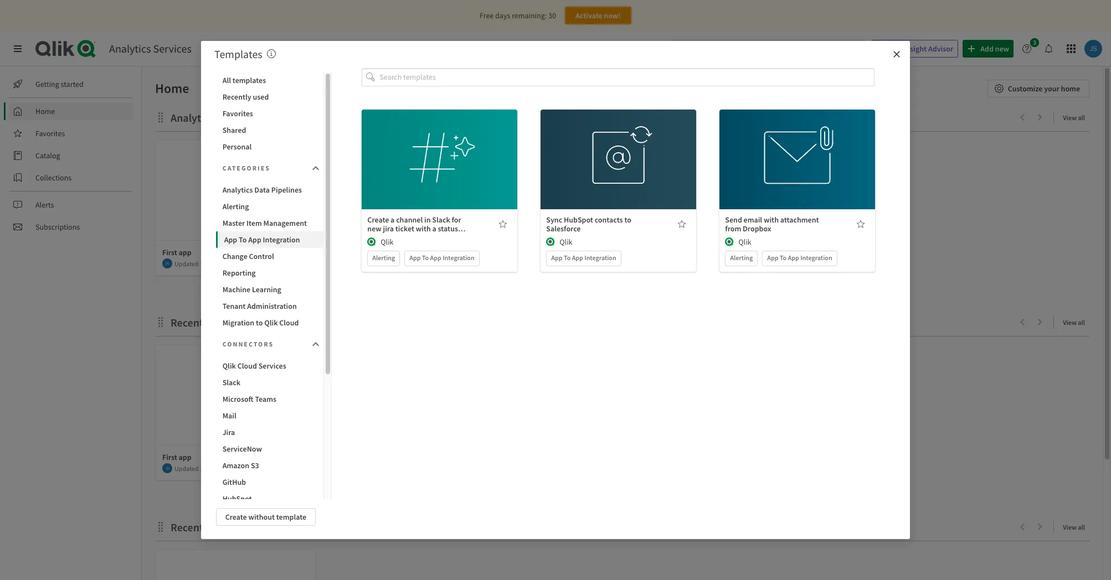 Task type: locate. For each thing, give the bounding box(es) containing it.
qlik image down salesforce
[[547, 238, 555, 246]]

1 vertical spatial 10
[[200, 465, 207, 473]]

app to app integration
[[224, 235, 300, 245], [410, 254, 475, 262], [552, 254, 617, 262], [768, 254, 833, 262]]

1 use template from the left
[[418, 142, 462, 152]]

3 qlik image from the left
[[726, 238, 734, 246]]

0 horizontal spatial favorites
[[35, 129, 65, 139]]

app
[[224, 235, 237, 245], [248, 235, 261, 245], [410, 254, 421, 262], [430, 254, 442, 262], [552, 254, 563, 262], [572, 254, 583, 262], [768, 254, 779, 262], [788, 254, 800, 262]]

recently left 'migration'
[[171, 316, 212, 330]]

1 vertical spatial ago
[[232, 465, 242, 473]]

3 all from the top
[[1078, 524, 1086, 532]]

1 horizontal spatial create
[[368, 215, 389, 225]]

0 horizontal spatial details
[[428, 167, 451, 177]]

2 vertical spatial analytics
[[223, 185, 253, 195]]

qlik image down from
[[726, 238, 734, 246]]

favorites up catalog
[[35, 129, 65, 139]]

1 horizontal spatial add to favorites image
[[678, 220, 687, 229]]

3 use template button from the left
[[763, 138, 832, 156]]

updated left change
[[175, 260, 199, 268]]

alerting down from
[[731, 254, 753, 262]]

2 use template from the left
[[597, 142, 641, 152]]

10 left the amazon
[[200, 465, 207, 473]]

use for with
[[776, 142, 788, 152]]

use template for attachment
[[776, 142, 820, 152]]

10
[[200, 260, 207, 268], [200, 465, 207, 473]]

1 details from the left
[[428, 167, 451, 177]]

2 view from the top
[[1064, 319, 1077, 327]]

1 details button from the left
[[405, 163, 475, 180]]

1 horizontal spatial a
[[433, 224, 437, 234]]

template
[[432, 142, 462, 152], [611, 142, 641, 152], [790, 142, 820, 152], [276, 513, 307, 523]]

add to favorites image
[[499, 220, 508, 229], [678, 220, 687, 229], [857, 220, 866, 229]]

to up change control
[[239, 235, 247, 245]]

alerting for create a channel in slack for new jira ticket with a status change
[[373, 254, 395, 262]]

0 vertical spatial ago
[[232, 260, 242, 268]]

1 horizontal spatial to
[[256, 318, 263, 328]]

qlik for hubspot
[[560, 237, 573, 247]]

0 vertical spatial view all link
[[1064, 110, 1090, 124]]

2 horizontal spatial details button
[[763, 163, 832, 180]]

favorites up the shared
[[223, 109, 253, 119]]

0 horizontal spatial used
[[214, 316, 237, 330]]

0 horizontal spatial to
[[216, 111, 226, 125]]

1 move collection image from the top
[[155, 112, 166, 123]]

0 vertical spatial recently used
[[223, 92, 269, 102]]

qlik
[[381, 237, 394, 247], [560, 237, 573, 247], [739, 237, 752, 247], [264, 318, 278, 328], [223, 361, 236, 371]]

advisor
[[929, 44, 954, 54]]

favorites inside navigation pane element
[[35, 129, 65, 139]]

getting started link
[[9, 75, 133, 93]]

updated 10 minutes ago up reporting
[[175, 260, 242, 268]]

master
[[223, 218, 245, 228]]

2 use template button from the left
[[584, 138, 653, 156]]

1 vertical spatial recently used
[[171, 316, 237, 330]]

recently updated link
[[171, 521, 258, 535]]

minutes
[[208, 260, 231, 268], [208, 465, 231, 473]]

0 vertical spatial personal element
[[227, 232, 244, 249]]

home down analytics services
[[155, 80, 189, 97]]

2 vertical spatial view
[[1064, 524, 1077, 532]]

minutes up reporting
[[208, 260, 231, 268]]

0 vertical spatial jacob simon image
[[162, 259, 172, 269]]

3 view from the top
[[1064, 524, 1077, 532]]

1 horizontal spatial home
[[155, 80, 189, 97]]

template for send email with attachment from dropbox
[[790, 142, 820, 152]]

to down "create a channel in slack for new jira ticket with a status change"
[[422, 254, 429, 262]]

1 vertical spatial updated 10 minutes ago
[[175, 465, 242, 473]]

to inside home main content
[[216, 111, 226, 125]]

details up in
[[428, 167, 451, 177]]

cloud down administration
[[279, 318, 299, 328]]

template inside button
[[276, 513, 307, 523]]

pipelines
[[271, 185, 302, 195]]

recently down all templates
[[223, 92, 251, 102]]

home
[[155, 80, 189, 97], [35, 106, 55, 116]]

1 vertical spatial hubspot
[[223, 494, 252, 504]]

1 vertical spatial favorites
[[35, 129, 65, 139]]

1 personal element from the top
[[227, 232, 244, 249]]

analytics inside button
[[223, 185, 253, 195]]

activate now! link
[[565, 7, 632, 24]]

view all for recently used
[[1064, 319, 1086, 327]]

2 minutes from the top
[[208, 465, 231, 473]]

1 horizontal spatial with
[[764, 215, 779, 225]]

all for analytics to explore
[[1078, 114, 1086, 122]]

details button up contacts
[[584, 163, 653, 180]]

3 add to favorites image from the left
[[857, 220, 866, 229]]

1 jacob simon image from the top
[[162, 259, 172, 269]]

1 updated 10 minutes ago from the top
[[175, 260, 242, 268]]

2 first from the top
[[162, 453, 177, 463]]

all for recently updated
[[1078, 524, 1086, 532]]

alerting
[[223, 202, 249, 212], [373, 254, 395, 262], [731, 254, 753, 262]]

2 qlik image from the left
[[547, 238, 555, 246]]

2 horizontal spatial use template button
[[763, 138, 832, 156]]

0 vertical spatial move collection image
[[155, 112, 166, 123]]

1 view all from the top
[[1064, 114, 1086, 122]]

0 vertical spatial minutes
[[208, 260, 231, 268]]

1 vertical spatial to
[[625, 215, 632, 225]]

analytics inside home main content
[[171, 111, 214, 125]]

0 vertical spatial used
[[253, 92, 269, 102]]

0 vertical spatial to
[[216, 111, 226, 125]]

hubspot inside sync hubspot contacts to salesforce
[[564, 215, 593, 225]]

app to app integration up 'control'
[[224, 235, 300, 245]]

send
[[726, 215, 742, 225]]

create
[[368, 215, 389, 225], [225, 513, 247, 523]]

1 horizontal spatial used
[[253, 92, 269, 102]]

view all
[[1064, 114, 1086, 122], [1064, 319, 1086, 327], [1064, 524, 1086, 532]]

servicenow
[[223, 444, 262, 454]]

2 first app from the top
[[162, 453, 191, 463]]

1 vertical spatial analytics
[[171, 111, 214, 125]]

to
[[239, 235, 247, 245], [422, 254, 429, 262], [564, 254, 571, 262], [780, 254, 787, 262]]

machine
[[223, 285, 251, 295]]

hubspot
[[564, 215, 593, 225], [223, 494, 252, 504]]

1 add to favorites image from the left
[[499, 220, 508, 229]]

first app for second jacob simon element from the bottom
[[162, 248, 191, 258]]

qlik image down new
[[368, 238, 376, 246]]

1 horizontal spatial services
[[259, 361, 286, 371]]

minutes up github
[[208, 465, 231, 473]]

1 horizontal spatial details
[[607, 167, 630, 177]]

1 vertical spatial view all
[[1064, 319, 1086, 327]]

0 horizontal spatial use template button
[[405, 138, 475, 156]]

alerting down change
[[373, 254, 395, 262]]

10 left change
[[200, 260, 207, 268]]

personal element for to
[[227, 232, 244, 249]]

1 vertical spatial home
[[35, 106, 55, 116]]

2 horizontal spatial to
[[625, 215, 632, 225]]

alerting inside button
[[223, 202, 249, 212]]

qlik down jira
[[381, 237, 394, 247]]

personal button
[[216, 139, 324, 155]]

0 vertical spatial hubspot
[[564, 215, 593, 225]]

0 horizontal spatial alerting
[[223, 202, 249, 212]]

2 horizontal spatial details
[[786, 167, 809, 177]]

1 horizontal spatial qlik image
[[547, 238, 555, 246]]

recently used down all templates
[[223, 92, 269, 102]]

app to app integration inside button
[[224, 235, 300, 245]]

1 view all link from the top
[[1064, 110, 1090, 124]]

recently used button
[[216, 89, 324, 105]]

0 vertical spatial all
[[1078, 114, 1086, 122]]

2 horizontal spatial add to favorites image
[[857, 220, 866, 229]]

to up the shared
[[216, 111, 226, 125]]

2 horizontal spatial analytics
[[223, 185, 253, 195]]

to for migration to qlik cloud
[[256, 318, 263, 328]]

jacob simon image for second jacob simon element from the top of the home main content
[[162, 464, 172, 474]]

integration inside button
[[263, 235, 300, 245]]

2 updated 10 minutes ago from the top
[[175, 465, 242, 473]]

qlik image for sync hubspot contacts to salesforce
[[547, 238, 555, 246]]

slack right in
[[432, 215, 450, 225]]

0 horizontal spatial a
[[391, 215, 395, 225]]

subscriptions link
[[9, 218, 133, 236]]

use
[[418, 142, 430, 152], [597, 142, 609, 152], [776, 142, 788, 152]]

template for create a channel in slack for new jira ticket with a status change
[[432, 142, 462, 152]]

0 vertical spatial cloud
[[279, 318, 299, 328]]

integration
[[263, 235, 300, 245], [443, 254, 475, 262], [585, 254, 617, 262], [801, 254, 833, 262]]

catalog
[[35, 151, 60, 161]]

slack inside button
[[223, 378, 241, 388]]

1 vertical spatial recently
[[171, 316, 212, 330]]

2 horizontal spatial qlik image
[[726, 238, 734, 246]]

2 vertical spatial recently
[[171, 521, 212, 535]]

activate
[[576, 11, 603, 21]]

with right email
[[764, 215, 779, 225]]

2 vertical spatial view all
[[1064, 524, 1086, 532]]

0 vertical spatial jacob simon element
[[162, 259, 172, 269]]

ask insight advisor
[[891, 44, 954, 54]]

to inside sync hubspot contacts to salesforce
[[625, 215, 632, 225]]

details up contacts
[[607, 167, 630, 177]]

create without template
[[225, 513, 307, 523]]

1 vertical spatial jacob simon element
[[162, 464, 172, 474]]

1 horizontal spatial slack
[[432, 215, 450, 225]]

create for create without template
[[225, 513, 247, 523]]

view for recently used
[[1064, 319, 1077, 327]]

0 vertical spatial updated 10 minutes ago
[[175, 260, 242, 268]]

jira button
[[216, 424, 324, 441]]

0 vertical spatial first
[[162, 248, 177, 258]]

app to app integration down attachment
[[768, 254, 833, 262]]

details button up attachment
[[763, 163, 832, 180]]

recently
[[223, 92, 251, 102], [171, 316, 212, 330], [171, 521, 212, 535]]

updated left the amazon
[[175, 465, 199, 473]]

create left without
[[225, 513, 247, 523]]

view all link for recently updated
[[1064, 520, 1090, 534]]

2 details button from the left
[[584, 163, 653, 180]]

use template button for attachment
[[763, 138, 832, 156]]

0 horizontal spatial qlik image
[[368, 238, 376, 246]]

slack button
[[216, 375, 324, 391]]

0 vertical spatial first app
[[162, 248, 191, 258]]

favorites inside button
[[223, 109, 253, 119]]

2 personal element from the top
[[227, 437, 244, 454]]

0 vertical spatial view all
[[1064, 114, 1086, 122]]

0 vertical spatial analytics
[[109, 42, 151, 55]]

2 all from the top
[[1078, 319, 1086, 327]]

1 all from the top
[[1078, 114, 1086, 122]]

0 horizontal spatial slack
[[223, 378, 241, 388]]

subscriptions
[[35, 222, 80, 232]]

administration
[[247, 301, 297, 311]]

1 first app from the top
[[162, 248, 191, 258]]

1 qlik image from the left
[[368, 238, 376, 246]]

template for sync hubspot contacts to salesforce
[[611, 142, 641, 152]]

all
[[223, 75, 231, 85]]

0 horizontal spatial home
[[35, 106, 55, 116]]

first
[[162, 248, 177, 258], [162, 453, 177, 463]]

2 vertical spatial view all link
[[1064, 520, 1090, 534]]

personal element up change
[[227, 232, 244, 249]]

3 use template from the left
[[776, 142, 820, 152]]

to down send email with attachment from dropbox
[[780, 254, 787, 262]]

details up attachment
[[786, 167, 809, 177]]

2 vertical spatial all
[[1078, 524, 1086, 532]]

use template button
[[405, 138, 475, 156], [584, 138, 653, 156], [763, 138, 832, 156]]

2 use from the left
[[597, 142, 609, 152]]

details button up in
[[405, 163, 475, 180]]

recently right move collection icon
[[171, 521, 212, 535]]

1 horizontal spatial alerting
[[373, 254, 395, 262]]

1 horizontal spatial use
[[597, 142, 609, 152]]

integration down management
[[263, 235, 300, 245]]

alerting up master
[[223, 202, 249, 212]]

3 view all link from the top
[[1064, 520, 1090, 534]]

a
[[391, 215, 395, 225], [433, 224, 437, 234]]

0 horizontal spatial details button
[[405, 163, 475, 180]]

use template
[[418, 142, 462, 152], [597, 142, 641, 152], [776, 142, 820, 152]]

2 details from the left
[[607, 167, 630, 177]]

home down getting
[[35, 106, 55, 116]]

0 vertical spatial updated
[[175, 260, 199, 268]]

personal element up the amazon
[[227, 437, 244, 454]]

0 horizontal spatial hubspot
[[223, 494, 252, 504]]

analytics to explore link
[[171, 111, 269, 125]]

0 horizontal spatial services
[[153, 42, 192, 55]]

1 use template button from the left
[[405, 138, 475, 156]]

recently used down the tenant at left bottom
[[171, 316, 237, 330]]

details button for attachment
[[763, 163, 832, 180]]

qlik for email
[[739, 237, 752, 247]]

app left change
[[179, 248, 191, 258]]

1 vertical spatial create
[[225, 513, 247, 523]]

1 vertical spatial used
[[214, 316, 237, 330]]

0 horizontal spatial analytics
[[109, 42, 151, 55]]

1 vertical spatial first app
[[162, 453, 191, 463]]

create inside "create a channel in slack for new jira ticket with a status change"
[[368, 215, 389, 225]]

amazon s3
[[223, 461, 259, 471]]

hubspot inside button
[[223, 494, 252, 504]]

1 vertical spatial app
[[179, 453, 191, 463]]

2 move collection image from the top
[[155, 317, 166, 328]]

all templates button
[[216, 72, 324, 89]]

personal element
[[227, 232, 244, 249], [227, 437, 244, 454]]

a left "ticket"
[[391, 215, 395, 225]]

1 vertical spatial jacob simon image
[[162, 464, 172, 474]]

1 vertical spatial personal element
[[227, 437, 244, 454]]

services inside "button"
[[259, 361, 286, 371]]

with right "ticket"
[[416, 224, 431, 234]]

0 vertical spatial home
[[155, 80, 189, 97]]

to inside button
[[256, 318, 263, 328]]

1 minutes from the top
[[208, 260, 231, 268]]

used down the tenant at left bottom
[[214, 316, 237, 330]]

github
[[223, 478, 246, 488]]

0 horizontal spatial use template
[[418, 142, 462, 152]]

tenant
[[223, 301, 246, 311]]

view
[[1064, 114, 1077, 122], [1064, 319, 1077, 327], [1064, 524, 1077, 532]]

1 vertical spatial move collection image
[[155, 317, 166, 328]]

1 use from the left
[[418, 142, 430, 152]]

alerts link
[[9, 196, 133, 214]]

home inside main content
[[155, 80, 189, 97]]

recently inside recently used button
[[223, 92, 251, 102]]

a right in
[[433, 224, 437, 234]]

analytics for analytics data pipelines
[[223, 185, 253, 195]]

qlik down connectors
[[223, 361, 236, 371]]

qlik image for send email with attachment from dropbox
[[726, 238, 734, 246]]

1 view from the top
[[1064, 114, 1077, 122]]

updated 10 minutes ago up github
[[175, 465, 242, 473]]

1 horizontal spatial analytics
[[171, 111, 214, 125]]

sync
[[547, 215, 563, 225]]

qlik image
[[368, 238, 376, 246], [547, 238, 555, 246], [726, 238, 734, 246]]

create inside button
[[225, 513, 247, 523]]

analytics data pipelines button
[[216, 182, 324, 198]]

3 details button from the left
[[763, 163, 832, 180]]

0 vertical spatial favorites
[[223, 109, 253, 119]]

0 horizontal spatial use
[[418, 142, 430, 152]]

to right contacts
[[625, 215, 632, 225]]

2 app from the top
[[179, 453, 191, 463]]

change control button
[[216, 248, 324, 265]]

data
[[254, 185, 270, 195]]

slack up microsoft
[[223, 378, 241, 388]]

details
[[428, 167, 451, 177], [607, 167, 630, 177], [786, 167, 809, 177]]

1 vertical spatial slack
[[223, 378, 241, 388]]

use for channel
[[418, 142, 430, 152]]

attachment
[[781, 215, 819, 225]]

hubspot down github
[[223, 494, 252, 504]]

jacob simon element
[[162, 259, 172, 269], [162, 464, 172, 474]]

change control
[[223, 252, 274, 262]]

customize your home button
[[988, 80, 1090, 98]]

to down tenant administration
[[256, 318, 263, 328]]

0 horizontal spatial with
[[416, 224, 431, 234]]

create up change
[[368, 215, 389, 225]]

personal
[[223, 142, 252, 152]]

qlik down administration
[[264, 318, 278, 328]]

1 vertical spatial first
[[162, 453, 177, 463]]

2 jacob simon image from the top
[[162, 464, 172, 474]]

move collection image
[[155, 112, 166, 123], [155, 317, 166, 328]]

2 vertical spatial to
[[256, 318, 263, 328]]

3 view all from the top
[[1064, 524, 1086, 532]]

app left the amazon
[[179, 453, 191, 463]]

1 horizontal spatial use template
[[597, 142, 641, 152]]

2 view all from the top
[[1064, 319, 1086, 327]]

2 view all link from the top
[[1064, 315, 1090, 329]]

free days remaining: 30
[[480, 11, 556, 21]]

all templates
[[223, 75, 266, 85]]

control
[[249, 252, 274, 262]]

recently for recently used link
[[171, 316, 212, 330]]

jacob simon image
[[162, 259, 172, 269], [162, 464, 172, 474]]

home main content
[[137, 66, 1112, 581]]

sync hubspot contacts to salesforce
[[547, 215, 632, 234]]

used
[[253, 92, 269, 102], [214, 316, 237, 330]]

1 vertical spatial all
[[1078, 319, 1086, 327]]

1 horizontal spatial favorites
[[223, 109, 253, 119]]

used down all templates button
[[253, 92, 269, 102]]

email
[[744, 215, 763, 225]]

0 vertical spatial recently
[[223, 92, 251, 102]]

2 ago from the top
[[232, 465, 242, 473]]

integration down sync hubspot contacts to salesforce
[[585, 254, 617, 262]]

with
[[764, 215, 779, 225], [416, 224, 431, 234]]

0 vertical spatial services
[[153, 42, 192, 55]]

item
[[247, 218, 262, 228]]

ago up reporting
[[232, 260, 242, 268]]

hubspot right sync
[[564, 215, 593, 225]]

2 horizontal spatial use template
[[776, 142, 820, 152]]

3 details from the left
[[786, 167, 809, 177]]

1 vertical spatial cloud
[[238, 361, 257, 371]]

2 horizontal spatial alerting
[[731, 254, 753, 262]]

cloud down connectors
[[238, 361, 257, 371]]

with inside send email with attachment from dropbox
[[764, 215, 779, 225]]

1 vertical spatial minutes
[[208, 465, 231, 473]]

0 horizontal spatial create
[[225, 513, 247, 523]]

qlik down from
[[739, 237, 752, 247]]

1 horizontal spatial cloud
[[279, 318, 299, 328]]

1 vertical spatial view
[[1064, 319, 1077, 327]]

0 vertical spatial create
[[368, 215, 389, 225]]

ago up github
[[232, 465, 242, 473]]

recently updated
[[171, 521, 254, 535]]

in
[[424, 215, 431, 225]]

qlik down salesforce
[[560, 237, 573, 247]]

3 use from the left
[[776, 142, 788, 152]]



Task type: describe. For each thing, give the bounding box(es) containing it.
dropbox
[[743, 224, 772, 234]]

close sidebar menu image
[[13, 44, 22, 53]]

templates are pre-built automations that help you automate common business workflows. get started by selecting one of the pre-built templates or choose the blank canvas to build an automation from scratch. tooltip
[[267, 47, 276, 61]]

categories
[[223, 164, 270, 172]]

microsoft teams button
[[216, 391, 324, 408]]

alerts
[[35, 200, 54, 210]]

home link
[[9, 103, 133, 120]]

templates are pre-built automations that help you automate common business workflows. get started by selecting one of the pre-built templates or choose the blank canvas to build an automation from scratch. image
[[267, 49, 276, 58]]

add to favorites image for for
[[499, 220, 508, 229]]

favorites button
[[216, 105, 324, 122]]

recently used link
[[171, 316, 241, 330]]

from
[[726, 224, 742, 234]]

move collection image
[[155, 522, 166, 533]]

teams
[[255, 395, 277, 405]]

details for in
[[428, 167, 451, 177]]

1 ago from the top
[[232, 260, 242, 268]]

free
[[480, 11, 494, 21]]

details button for in
[[405, 163, 475, 180]]

1 app from the top
[[179, 248, 191, 258]]

jira
[[223, 428, 235, 438]]

migration to qlik cloud button
[[216, 315, 324, 331]]

ticket
[[396, 224, 414, 234]]

alerting button
[[216, 198, 324, 215]]

use template for to
[[597, 142, 641, 152]]

connectors
[[223, 340, 274, 349]]

analytics for analytics services
[[109, 42, 151, 55]]

remaining:
[[512, 11, 547, 21]]

use template button for in
[[405, 138, 475, 156]]

view all link for recently used
[[1064, 315, 1090, 329]]

shared
[[223, 125, 246, 135]]

jira
[[383, 224, 394, 234]]

recently used inside button
[[223, 92, 269, 102]]

servicenow button
[[216, 441, 324, 458]]

ask insight advisor button
[[872, 40, 959, 58]]

templates
[[233, 75, 266, 85]]

close image
[[893, 50, 902, 59]]

view for recently updated
[[1064, 524, 1077, 532]]

qlik cloud services button
[[216, 358, 324, 375]]

recently for recently updated link
[[171, 521, 212, 535]]

to inside button
[[239, 235, 247, 245]]

use template button for to
[[584, 138, 653, 156]]

1 10 from the top
[[200, 260, 207, 268]]

all for recently used
[[1078, 319, 1086, 327]]

analytics to explore
[[171, 111, 264, 125]]

mail button
[[216, 408, 324, 424]]

use template for in
[[418, 142, 462, 152]]

jacob simon image for second jacob simon element from the bottom
[[162, 259, 172, 269]]

qlik inside "button"
[[223, 361, 236, 371]]

view all link for analytics to explore
[[1064, 110, 1090, 124]]

qlik inside button
[[264, 318, 278, 328]]

details button for to
[[584, 163, 653, 180]]

create a channel in slack for new jira ticket with a status change
[[368, 215, 461, 242]]

ask
[[891, 44, 902, 54]]

view all for recently updated
[[1064, 524, 1086, 532]]

Search templates text field
[[380, 68, 875, 86]]

qlik image for create a channel in slack for new jira ticket with a status change
[[368, 238, 376, 246]]

details for to
[[607, 167, 630, 177]]

customize your home
[[1008, 84, 1081, 94]]

move collection image for recently
[[155, 317, 166, 328]]

updated
[[214, 521, 254, 535]]

days
[[495, 11, 511, 21]]

to down salesforce
[[564, 254, 571, 262]]

1 first from the top
[[162, 248, 177, 258]]

2 jacob simon element from the top
[[162, 464, 172, 474]]

catalog link
[[9, 147, 133, 165]]

master item management button
[[216, 215, 324, 232]]

Search text field
[[689, 40, 866, 58]]

tenant administration
[[223, 301, 297, 311]]

alerting for send email with attachment from dropbox
[[731, 254, 753, 262]]

tenant administration button
[[216, 298, 324, 315]]

home
[[1061, 84, 1081, 94]]

microsoft
[[223, 395, 254, 405]]

cloud inside "button"
[[238, 361, 257, 371]]

s3
[[251, 461, 259, 471]]

insight
[[904, 44, 927, 54]]

move collection image for analytics
[[155, 112, 166, 123]]

add to favorites image for dropbox
[[857, 220, 866, 229]]

analytics for analytics to explore
[[171, 111, 214, 125]]

reporting
[[223, 268, 256, 278]]

analytics data pipelines
[[223, 185, 302, 195]]

categories button
[[216, 157, 324, 180]]

use for contacts
[[597, 142, 609, 152]]

templates
[[214, 47, 262, 61]]

2 add to favorites image from the left
[[678, 220, 687, 229]]

2 updated from the top
[[175, 465, 199, 473]]

customize
[[1008, 84, 1043, 94]]

first app for second jacob simon element from the top of the home main content
[[162, 453, 191, 463]]

navigation pane element
[[0, 71, 141, 240]]

new
[[368, 224, 382, 234]]

learning
[[252, 285, 281, 295]]

slack inside "create a channel in slack for new jira ticket with a status change"
[[432, 215, 450, 225]]

2 10 from the top
[[200, 465, 207, 473]]

used inside home main content
[[214, 316, 237, 330]]

collections
[[35, 173, 72, 183]]

connectors button
[[216, 334, 324, 356]]

master item management
[[223, 218, 307, 228]]

to for analytics to explore
[[216, 111, 226, 125]]

create for create a channel in slack for new jira ticket with a status change
[[368, 215, 389, 225]]

salesforce
[[547, 224, 581, 234]]

analytics services element
[[109, 42, 192, 55]]

with inside "create a channel in slack for new jira ticket with a status change"
[[416, 224, 431, 234]]

qlik cloud services
[[223, 361, 286, 371]]

view all for analytics to explore
[[1064, 114, 1086, 122]]

now!
[[604, 11, 621, 21]]

without
[[248, 513, 275, 523]]

view for analytics to explore
[[1064, 114, 1077, 122]]

machine learning button
[[216, 281, 324, 298]]

explore
[[228, 111, 264, 125]]

app to app integration down sync hubspot contacts to salesforce
[[552, 254, 617, 262]]

integration down attachment
[[801, 254, 833, 262]]

your
[[1045, 84, 1060, 94]]

started
[[61, 79, 84, 89]]

home inside navigation pane element
[[35, 106, 55, 116]]

for
[[452, 215, 461, 225]]

migration
[[223, 318, 254, 328]]

30
[[549, 11, 556, 21]]

1 jacob simon element from the top
[[162, 259, 172, 269]]

amazon
[[223, 461, 249, 471]]

amazon s3 button
[[216, 458, 324, 474]]

qlik for a
[[381, 237, 394, 247]]

personal element for used
[[227, 437, 244, 454]]

used inside button
[[253, 92, 269, 102]]

contacts
[[595, 215, 623, 225]]

github button
[[216, 474, 324, 491]]

app to app integration down status
[[410, 254, 475, 262]]

shared button
[[216, 122, 324, 139]]

favorites link
[[9, 125, 133, 142]]

send email with attachment from dropbox
[[726, 215, 819, 234]]

1 updated from the top
[[175, 260, 199, 268]]

cloud inside button
[[279, 318, 299, 328]]

hubspot button
[[216, 491, 324, 508]]

getting
[[35, 79, 59, 89]]

management
[[263, 218, 307, 228]]

details for attachment
[[786, 167, 809, 177]]

microsoft teams
[[223, 395, 277, 405]]

mail
[[223, 411, 236, 421]]

status
[[438, 224, 458, 234]]

recently used inside home main content
[[171, 316, 237, 330]]

integration down status
[[443, 254, 475, 262]]

change
[[368, 233, 392, 242]]



Task type: vqa. For each thing, say whether or not it's contained in the screenshot.
2nd of from left
no



